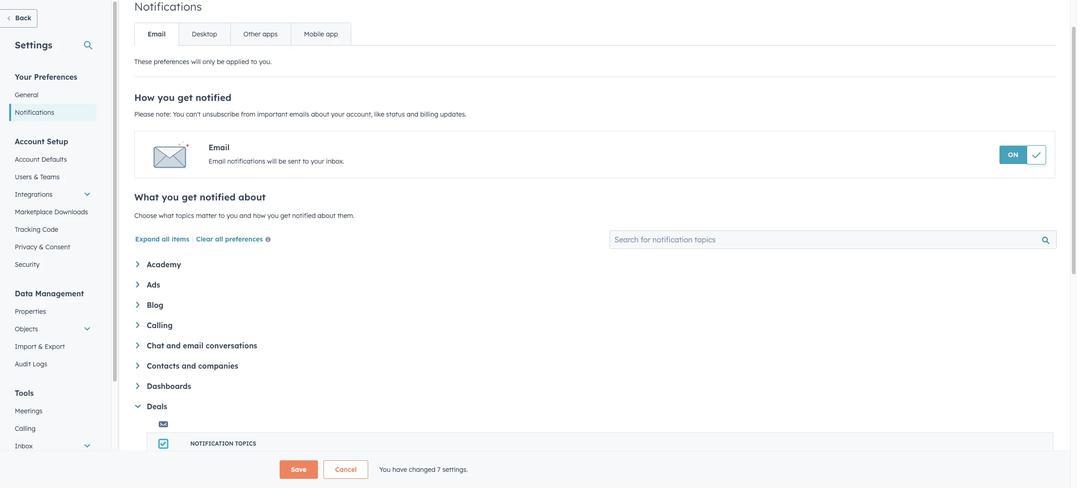 Task type: describe. For each thing, give the bounding box(es) containing it.
what
[[134, 192, 159, 203]]

back
[[15, 14, 31, 22]]

items
[[172, 235, 189, 244]]

them.
[[337, 212, 355, 220]]

setup
[[47, 137, 68, 146]]

chat
[[147, 341, 164, 351]]

navigation containing email
[[134, 23, 351, 46]]

0 vertical spatial topics
[[176, 212, 194, 220]]

tracking
[[15, 226, 41, 234]]

2 vertical spatial about
[[318, 212, 336, 220]]

will for be
[[267, 157, 277, 166]]

notification topics
[[190, 441, 256, 448]]

audit logs link
[[9, 356, 96, 373]]

0 vertical spatial you
[[173, 110, 184, 119]]

import
[[15, 343, 36, 351]]

academy button
[[136, 260, 1053, 269]]

matter
[[196, 212, 217, 220]]

to right assigned
[[287, 467, 292, 474]]

clear
[[196, 235, 213, 244]]

import & export link
[[9, 338, 96, 356]]

contacts
[[147, 362, 179, 371]]

dashboards
[[147, 382, 191, 391]]

0 vertical spatial be
[[217, 58, 224, 66]]

you up note:
[[157, 92, 175, 103]]

will for only
[[191, 58, 201, 66]]

on
[[1008, 151, 1018, 159]]

1 horizontal spatial topics
[[235, 441, 256, 448]]

caret image for contacts and companies
[[136, 363, 139, 369]]

integrations button
[[9, 186, 96, 203]]

account for account setup
[[15, 137, 45, 146]]

expand
[[135, 235, 160, 244]]

get for what
[[182, 192, 197, 203]]

& for export
[[38, 343, 43, 351]]

properties link
[[9, 303, 96, 321]]

important
[[257, 110, 288, 119]]

blog
[[147, 301, 163, 310]]

deals
[[147, 402, 167, 412]]

audit logs
[[15, 360, 47, 369]]

general
[[15, 91, 38, 99]]

how
[[253, 212, 266, 220]]

blog button
[[136, 301, 1053, 310]]

1 vertical spatial email
[[209, 143, 229, 152]]

properties
[[15, 308, 46, 316]]

unsubscribe
[[203, 110, 239, 119]]

note:
[[156, 110, 171, 119]]

Search for notification topics search field
[[610, 231, 1057, 249]]

account setup
[[15, 137, 68, 146]]

sent
[[288, 157, 301, 166]]

notified left them.
[[292, 212, 316, 220]]

your
[[15, 72, 32, 82]]

calling link
[[9, 420, 96, 438]]

code
[[42, 226, 58, 234]]

account defaults link
[[9, 151, 96, 168]]

you up what
[[162, 192, 179, 203]]

notified up matter at the left top of page
[[200, 192, 236, 203]]

to right matter at the left top of page
[[218, 212, 225, 220]]

caret image for deals
[[135, 405, 141, 408]]

notified up unsubscribe
[[195, 92, 231, 103]]

tools
[[15, 389, 34, 398]]

notifications link
[[9, 104, 96, 121]]

privacy & consent
[[15, 243, 70, 251]]

conversations
[[206, 341, 257, 351]]

0 vertical spatial preferences
[[154, 58, 189, 66]]

marketplace downloads link
[[9, 203, 96, 221]]

please
[[134, 110, 154, 119]]

clear all preferences
[[196, 235, 263, 244]]

other
[[243, 30, 261, 38]]

security
[[15, 261, 40, 269]]

2 vertical spatial email
[[209, 157, 225, 166]]

choose what topics matter to you and how you get notified about them.
[[134, 212, 355, 220]]

applied
[[226, 58, 249, 66]]

desktop
[[192, 30, 217, 38]]

1 horizontal spatial be
[[278, 157, 286, 166]]

settings
[[15, 39, 52, 51]]

2 vertical spatial get
[[280, 212, 290, 220]]

meetings
[[15, 407, 42, 416]]

7
[[437, 466, 441, 474]]

mobile
[[304, 30, 324, 38]]

privacy & consent link
[[9, 239, 96, 256]]

all for clear
[[215, 235, 223, 244]]

chat and email conversations
[[147, 341, 257, 351]]

deal
[[243, 467, 254, 474]]

changed
[[409, 466, 435, 474]]

to left you.
[[251, 58, 257, 66]]

caret image for blog
[[136, 302, 139, 308]]

can't
[[186, 110, 201, 119]]

get for how
[[177, 92, 193, 103]]

expand all items button
[[135, 235, 189, 244]]

caret image for chat and email conversations
[[136, 343, 139, 349]]

defaults
[[41, 156, 67, 164]]

notified right get
[[201, 467, 221, 474]]

updates.
[[440, 110, 466, 119]]

notification
[[190, 441, 233, 448]]

ads
[[147, 281, 160, 290]]

caret image for dashboards
[[136, 383, 139, 389]]

how
[[134, 92, 155, 103]]

email
[[183, 341, 203, 351]]

how you get notified
[[134, 92, 231, 103]]

1 horizontal spatial calling
[[147, 321, 173, 330]]

cancel button
[[324, 461, 368, 479]]



Task type: vqa. For each thing, say whether or not it's contained in the screenshot.
Account
yes



Task type: locate. For each thing, give the bounding box(es) containing it.
save button
[[279, 461, 318, 479]]

and left billing
[[407, 110, 418, 119]]

0 horizontal spatial be
[[217, 58, 224, 66]]

calling inside tools 'element'
[[15, 425, 36, 433]]

1 vertical spatial will
[[267, 157, 277, 166]]

1 vertical spatial caret image
[[136, 282, 139, 288]]

what
[[159, 212, 174, 220]]

all left items
[[162, 235, 170, 244]]

email up these
[[148, 30, 166, 38]]

0 vertical spatial caret image
[[136, 262, 139, 268]]

objects button
[[9, 321, 96, 338]]

1 caret image from the top
[[136, 302, 139, 308]]

caret image
[[136, 262, 139, 268], [136, 282, 139, 288], [135, 405, 141, 408]]

you right how
[[267, 212, 279, 220]]

downloads
[[54, 208, 88, 216]]

deals button
[[135, 402, 1053, 412]]

other apps
[[243, 30, 278, 38]]

you
[[157, 92, 175, 103], [162, 192, 179, 203], [227, 212, 238, 220], [267, 212, 279, 220], [294, 467, 303, 474]]

assigned
[[262, 467, 285, 474]]

data management
[[15, 289, 84, 299]]

logs
[[33, 360, 47, 369]]

and down email
[[182, 362, 196, 371]]

caret image for calling
[[136, 323, 139, 328]]

0 vertical spatial your
[[331, 110, 345, 119]]

these preferences will only be applied to you.
[[134, 58, 272, 66]]

inbox.
[[326, 157, 344, 166]]

back link
[[0, 9, 37, 28]]

0 vertical spatial will
[[191, 58, 201, 66]]

data management element
[[9, 289, 96, 373]]

marketplace downloads
[[15, 208, 88, 216]]

1 vertical spatial calling
[[15, 425, 36, 433]]

caret image for ads
[[136, 282, 139, 288]]

1 horizontal spatial preferences
[[225, 235, 263, 244]]

1 vertical spatial you
[[379, 466, 391, 474]]

1 horizontal spatial your
[[331, 110, 345, 119]]

1 vertical spatial about
[[238, 192, 266, 203]]

clear all preferences button
[[196, 235, 274, 246]]

email left 'notifications'
[[209, 157, 225, 166]]

caret image
[[136, 302, 139, 308], [136, 323, 139, 328], [136, 343, 139, 349], [136, 363, 139, 369], [136, 383, 139, 389]]

you right assigned
[[294, 467, 303, 474]]

3 caret image from the top
[[136, 343, 139, 349]]

2 account from the top
[[15, 156, 40, 164]]

0 vertical spatial &
[[34, 173, 38, 181]]

a
[[238, 467, 242, 474]]

caret image inside contacts and companies dropdown button
[[136, 363, 139, 369]]

have
[[392, 466, 407, 474]]

consent
[[45, 243, 70, 251]]

0 horizontal spatial you
[[173, 110, 184, 119]]

& for consent
[[39, 243, 44, 251]]

& right users
[[34, 173, 38, 181]]

caret image left deals
[[135, 405, 141, 408]]

save
[[291, 466, 307, 474]]

& for teams
[[34, 173, 38, 181]]

users & teams link
[[9, 168, 96, 186]]

5 caret image from the top
[[136, 383, 139, 389]]

and left how
[[240, 212, 251, 220]]

preferences inside button
[[225, 235, 263, 244]]

0 horizontal spatial preferences
[[154, 58, 189, 66]]

1 horizontal spatial all
[[215, 235, 223, 244]]

choose
[[134, 212, 157, 220]]

preferences
[[154, 58, 189, 66], [225, 235, 263, 244]]

1 vertical spatial account
[[15, 156, 40, 164]]

inbox button
[[9, 438, 96, 455]]

desktop button
[[178, 23, 230, 45]]

email inside button
[[148, 30, 166, 38]]

all right clear
[[215, 235, 223, 244]]

dashboards button
[[136, 382, 1053, 391]]

account,
[[346, 110, 372, 119]]

1 horizontal spatial you
[[379, 466, 391, 474]]

and right chat
[[166, 341, 181, 351]]

expand all items
[[135, 235, 189, 244]]

1 vertical spatial preferences
[[225, 235, 263, 244]]

what you get notified about
[[134, 192, 266, 203]]

get
[[177, 92, 193, 103], [182, 192, 197, 203], [280, 212, 290, 220]]

teams
[[40, 173, 60, 181]]

caret image for academy
[[136, 262, 139, 268]]

1 vertical spatial topics
[[235, 441, 256, 448]]

caret image inside deals dropdown button
[[135, 405, 141, 408]]

your preferences
[[15, 72, 77, 82]]

account defaults
[[15, 156, 67, 164]]

1 horizontal spatial will
[[267, 157, 277, 166]]

you left have at the left bottom of page
[[379, 466, 391, 474]]

account for account defaults
[[15, 156, 40, 164]]

1 all from the left
[[162, 235, 170, 244]]

your left the account,
[[331, 110, 345, 119]]

calling up inbox
[[15, 425, 36, 433]]

you
[[173, 110, 184, 119], [379, 466, 391, 474]]

about right emails
[[311, 110, 329, 119]]

when
[[223, 467, 237, 474]]

& right privacy
[[39, 243, 44, 251]]

you left can't
[[173, 110, 184, 119]]

tracking code link
[[9, 221, 96, 239]]

about up how
[[238, 192, 266, 203]]

navigation
[[134, 23, 351, 46]]

1 vertical spatial &
[[39, 243, 44, 251]]

0 horizontal spatial topics
[[176, 212, 194, 220]]

be
[[217, 58, 224, 66], [278, 157, 286, 166]]

tools element
[[9, 389, 96, 489]]

settings.
[[442, 466, 468, 474]]

like
[[374, 110, 384, 119]]

notifications
[[15, 108, 54, 117]]

to
[[251, 58, 257, 66], [303, 157, 309, 166], [218, 212, 225, 220], [287, 467, 292, 474]]

apps
[[262, 30, 278, 38]]

export
[[45, 343, 65, 351]]

calling up chat
[[147, 321, 173, 330]]

tracking code
[[15, 226, 58, 234]]

audit
[[15, 360, 31, 369]]

get right how
[[280, 212, 290, 220]]

be left sent
[[278, 157, 286, 166]]

caret image inside blog dropdown button
[[136, 302, 139, 308]]

2 caret image from the top
[[136, 323, 139, 328]]

0 vertical spatial email
[[148, 30, 166, 38]]

general link
[[9, 86, 96, 104]]

calling button
[[136, 321, 1053, 330]]

please note: you can't unsubscribe from important emails about your account, like status and billing updates.
[[134, 110, 466, 119]]

security link
[[9, 256, 96, 274]]

account setup element
[[9, 137, 96, 274]]

about
[[311, 110, 329, 119], [238, 192, 266, 203], [318, 212, 336, 220]]

be right only
[[217, 58, 224, 66]]

status
[[386, 110, 405, 119]]

0 vertical spatial calling
[[147, 321, 173, 330]]

cancel
[[335, 466, 357, 474]]

will left only
[[191, 58, 201, 66]]

2 all from the left
[[215, 235, 223, 244]]

meetings link
[[9, 403, 96, 420]]

& inside data management element
[[38, 343, 43, 351]]

billing
[[420, 110, 438, 119]]

2 vertical spatial caret image
[[135, 405, 141, 408]]

caret image inside academy dropdown button
[[136, 262, 139, 268]]

topics right what
[[176, 212, 194, 220]]

all inside clear all preferences button
[[215, 235, 223, 244]]

your left inbox.
[[311, 157, 324, 166]]

to right sent
[[303, 157, 309, 166]]

caret image inside calling dropdown button
[[136, 323, 139, 328]]

caret image inside the chat and email conversations dropdown button
[[136, 343, 139, 349]]

1 vertical spatial your
[[311, 157, 324, 166]]

get up matter at the left top of page
[[182, 192, 197, 203]]

get up can't
[[177, 92, 193, 103]]

0 horizontal spatial your
[[311, 157, 324, 166]]

1 account from the top
[[15, 137, 45, 146]]

inbox
[[15, 443, 33, 451]]

caret image left ads
[[136, 282, 139, 288]]

0 vertical spatial get
[[177, 92, 193, 103]]

caret image left "academy"
[[136, 262, 139, 268]]

0 horizontal spatial will
[[191, 58, 201, 66]]

only
[[202, 58, 215, 66]]

email button
[[135, 23, 178, 45]]

account up account defaults
[[15, 137, 45, 146]]

about left them.
[[318, 212, 336, 220]]

4 caret image from the top
[[136, 363, 139, 369]]

your preferences element
[[9, 72, 96, 121]]

will left sent
[[267, 157, 277, 166]]

preferences down choose what topics matter to you and how you get notified about them. in the top of the page
[[225, 235, 263, 244]]

marketplace
[[15, 208, 53, 216]]

get notified when a deal is assigned to you
[[190, 467, 303, 474]]

topics
[[176, 212, 194, 220], [235, 441, 256, 448]]

contacts and companies button
[[136, 362, 1053, 371]]

caret image inside dashboards 'dropdown button'
[[136, 383, 139, 389]]

emails
[[290, 110, 309, 119]]

1 vertical spatial be
[[278, 157, 286, 166]]

users
[[15, 173, 32, 181]]

all for expand
[[162, 235, 170, 244]]

account up users
[[15, 156, 40, 164]]

0 horizontal spatial all
[[162, 235, 170, 244]]

topics up get notified when a deal is assigned to you
[[235, 441, 256, 448]]

2 vertical spatial &
[[38, 343, 43, 351]]

& left export
[[38, 343, 43, 351]]

0 vertical spatial account
[[15, 137, 45, 146]]

preferences right these
[[154, 58, 189, 66]]

0 horizontal spatial calling
[[15, 425, 36, 433]]

1 vertical spatial get
[[182, 192, 197, 203]]

you have changed 7 settings.
[[379, 466, 468, 474]]

notifications
[[227, 157, 265, 166]]

email up 'notifications'
[[209, 143, 229, 152]]

0 vertical spatial about
[[311, 110, 329, 119]]

get
[[190, 467, 200, 474]]

you.
[[259, 58, 272, 66]]

you up clear all preferences
[[227, 212, 238, 220]]

caret image inside ads dropdown button
[[136, 282, 139, 288]]

mobile app
[[304, 30, 338, 38]]



